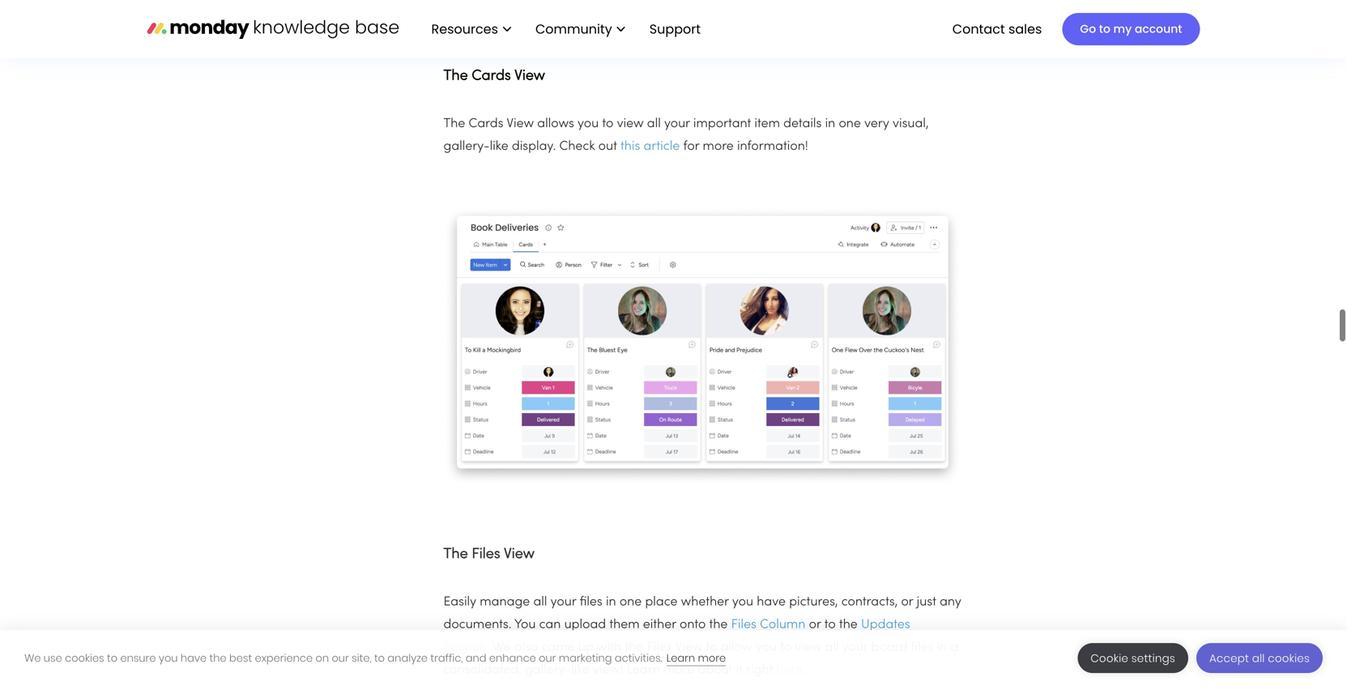 Task type: locate. For each thing, give the bounding box(es) containing it.
view
[[515, 69, 546, 83], [507, 118, 534, 130], [504, 548, 535, 562], [676, 642, 703, 654]]

here .
[[777, 665, 809, 677]]

allows
[[538, 118, 575, 130]]

the down 'contracts,' in the bottom of the page
[[840, 619, 858, 631]]

0 vertical spatial view
[[617, 118, 644, 130]]

0 vertical spatial files
[[472, 548, 501, 562]]

2 the cards view from the top
[[444, 118, 538, 130]]

dialog containing cookie settings
[[0, 631, 1348, 687]]

all
[[647, 118, 661, 130], [534, 597, 548, 609], [826, 642, 839, 654], [1253, 651, 1266, 666]]

0 horizontal spatial or
[[809, 619, 822, 631]]

learn more link
[[667, 651, 726, 667]]

your up for
[[665, 118, 690, 130]]

easily manage all your files in one place whether you have pictures, contracts, or just any documents. you can upload them either onto the
[[444, 597, 962, 631]]

1 horizontal spatial cookies
[[1269, 651, 1311, 666]]

learn right view!
[[627, 665, 660, 677]]

cards left allows
[[469, 118, 504, 130]]

more left it
[[698, 651, 726, 666]]

files
[[472, 548, 501, 562], [732, 619, 757, 631], [647, 642, 673, 654]]

cookies right accept
[[1269, 651, 1311, 666]]

you inside allows you to view all your important item details in one very visual, gallery-like display. check out
[[578, 118, 599, 130]]

files up upload on the left bottom
[[580, 597, 603, 609]]

your inside we also came up with the files view to allow you to view all your board files in a consolidated, gallery-like view! learn more about it right
[[843, 642, 868, 654]]

. up "consolidated,"
[[487, 642, 490, 654]]

the cards view
[[444, 69, 546, 83], [444, 118, 538, 130]]

you right the ensure at the left bottom of the page
[[159, 651, 178, 666]]

1 horizontal spatial our
[[539, 651, 556, 666]]

list
[[415, 0, 714, 58]]

you inside we also came up with the files view to allow you to view all your board files in a consolidated, gallery-like view! learn more about it right
[[756, 642, 777, 654]]

contact sales link
[[945, 15, 1051, 43]]

0 vertical spatial the
[[444, 69, 468, 83]]

we
[[493, 642, 511, 654], [24, 651, 41, 666]]

1 vertical spatial or
[[809, 619, 822, 631]]

the right onto
[[710, 619, 728, 631]]

main element
[[415, 0, 1201, 58]]

updates
[[862, 619, 911, 631]]

we inside we also came up with the files view to allow you to view all your board files in a consolidated, gallery-like view! learn more about it right
[[493, 642, 511, 654]]

learn
[[667, 651, 696, 666], [627, 665, 660, 677]]

it
[[736, 665, 743, 677]]

2 horizontal spatial in
[[938, 642, 948, 654]]

have left best
[[181, 651, 207, 666]]

learn down onto
[[667, 651, 696, 666]]

1 horizontal spatial view
[[795, 642, 822, 654]]

we use cookies to ensure you have the best experience on our site, to analyze traffic, and enhance our marketing activities. learn more
[[24, 651, 726, 666]]

1 horizontal spatial we
[[493, 642, 511, 654]]

in
[[826, 118, 836, 130], [606, 597, 617, 609], [938, 642, 948, 654]]

use
[[44, 651, 62, 666]]

all inside button
[[1253, 651, 1266, 666]]

gallery- inside allows you to view all your important item details in one very visual, gallery-like display. check out
[[444, 141, 490, 153]]

the cards view down resources link
[[444, 69, 546, 83]]

support link
[[642, 15, 714, 43], [650, 20, 706, 38]]

0 horizontal spatial one
[[620, 597, 642, 609]]

my
[[1114, 21, 1133, 37]]

1 vertical spatial the cards view
[[444, 118, 538, 130]]

the
[[444, 69, 468, 83], [444, 118, 466, 130], [444, 548, 468, 562]]

1 horizontal spatial learn
[[667, 651, 696, 666]]

you down files column link
[[756, 642, 777, 654]]

gallery- left display.
[[444, 141, 490, 153]]

view up manage
[[504, 548, 535, 562]]

allows you to view all your important item details in one very visual, gallery-like display. check out
[[444, 118, 929, 153]]

0 vertical spatial the cards view
[[444, 69, 546, 83]]

files left a
[[911, 642, 934, 654]]

like inside we also came up with the files view to allow you to view all your board files in a consolidated, gallery-like view! learn more about it right
[[572, 665, 590, 677]]

any
[[940, 597, 962, 609]]

with
[[597, 642, 622, 654]]

files inside easily manage all your files in one place whether you have pictures, contracts, or just any documents. you can upload them either onto the
[[580, 597, 603, 609]]

for
[[684, 141, 700, 153]]

them
[[610, 619, 640, 631]]

dialog
[[0, 631, 1348, 687]]

you up files column link
[[733, 597, 754, 609]]

our
[[332, 651, 349, 666], [539, 651, 556, 666]]

all inside we also came up with the files view to allow you to view all your board files in a consolidated, gallery-like view! learn more about it right
[[826, 642, 839, 654]]

here
[[777, 665, 803, 677]]

pictures,
[[790, 597, 839, 609]]

to down column
[[781, 642, 792, 654]]

2 vertical spatial your
[[843, 642, 868, 654]]

the inside easily manage all your files in one place whether you have pictures, contracts, or just any documents. you can upload them either onto the
[[710, 619, 728, 631]]

all down files column or to the
[[826, 642, 839, 654]]

1 cookies from the left
[[65, 651, 104, 666]]

2 vertical spatial files
[[647, 642, 673, 654]]

0 horizontal spatial in
[[606, 597, 617, 609]]

0 horizontal spatial learn
[[627, 665, 660, 677]]

0 vertical spatial have
[[757, 597, 786, 609]]

0 horizontal spatial cookies
[[65, 651, 104, 666]]

to right go
[[1100, 21, 1111, 37]]

all inside easily manage all your files in one place whether you have pictures, contracts, or just any documents. you can upload them either onto the
[[534, 597, 548, 609]]

cookies
[[65, 651, 104, 666], [1269, 651, 1311, 666]]

out
[[599, 141, 617, 153]]

image image
[[444, 207, 963, 486]]

view up this
[[617, 118, 644, 130]]

go
[[1081, 21, 1097, 37]]

0 vertical spatial files
[[580, 597, 603, 609]]

your up can
[[551, 597, 577, 609]]

1 vertical spatial in
[[606, 597, 617, 609]]

cookie
[[1091, 651, 1129, 666]]

all up can
[[534, 597, 548, 609]]

in left a
[[938, 642, 948, 654]]

accept all cookies button
[[1197, 644, 1324, 674]]

view down onto
[[676, 642, 703, 654]]

the cards view up display.
[[444, 118, 538, 130]]

go to my account
[[1081, 21, 1183, 37]]

1 horizontal spatial have
[[757, 597, 786, 609]]

one inside allows you to view all your important item details in one very visual, gallery-like display. check out
[[839, 118, 862, 130]]

1 vertical spatial like
[[572, 665, 590, 677]]

1 vertical spatial view
[[795, 642, 822, 654]]

1 vertical spatial files
[[911, 642, 934, 654]]

your
[[665, 118, 690, 130], [551, 597, 577, 609], [843, 642, 868, 654]]

board
[[872, 642, 908, 654]]

our right on
[[332, 651, 349, 666]]

0 vertical spatial one
[[839, 118, 862, 130]]

1 the cards view from the top
[[444, 69, 546, 83]]

1 horizontal spatial one
[[839, 118, 862, 130]]

0 horizontal spatial view
[[617, 118, 644, 130]]

have
[[757, 597, 786, 609], [181, 651, 207, 666]]

just
[[917, 597, 937, 609]]

1 horizontal spatial in
[[826, 118, 836, 130]]

cards down resources link
[[472, 69, 511, 83]]

you
[[578, 118, 599, 130], [733, 597, 754, 609], [756, 642, 777, 654], [159, 651, 178, 666]]

go to my account link
[[1063, 13, 1201, 45]]

one left very
[[839, 118, 862, 130]]

2 vertical spatial in
[[938, 642, 948, 654]]

1 our from the left
[[332, 651, 349, 666]]

1 vertical spatial one
[[620, 597, 642, 609]]

1 vertical spatial the
[[444, 118, 466, 130]]

account
[[1136, 21, 1183, 37]]

files column link
[[732, 619, 806, 631]]

0 horizontal spatial gallery-
[[444, 141, 490, 153]]

2 our from the left
[[539, 651, 556, 666]]

. right right
[[803, 665, 806, 677]]

files inside we also came up with the files view to allow you to view all your board files in a consolidated, gallery-like view! learn more about it right
[[647, 642, 673, 654]]

all right accept
[[1253, 651, 1266, 666]]

to up the "out"
[[603, 118, 614, 130]]

.
[[487, 642, 490, 654], [803, 665, 806, 677]]

allow
[[721, 642, 753, 654]]

analyze
[[388, 651, 428, 666]]

0 horizontal spatial files
[[472, 548, 501, 562]]

0 vertical spatial cards
[[472, 69, 511, 83]]

to right site,
[[374, 651, 385, 666]]

more inside dialog
[[698, 651, 726, 666]]

0 horizontal spatial we
[[24, 651, 41, 666]]

1 vertical spatial have
[[181, 651, 207, 666]]

1 horizontal spatial your
[[665, 118, 690, 130]]

1 vertical spatial .
[[803, 665, 806, 677]]

cookies right use
[[65, 651, 104, 666]]

0 vertical spatial gallery-
[[444, 141, 490, 153]]

all up this article link
[[647, 118, 661, 130]]

0 horizontal spatial files
[[580, 597, 603, 609]]

2 cookies from the left
[[1269, 651, 1311, 666]]

0 horizontal spatial our
[[332, 651, 349, 666]]

experience
[[255, 651, 313, 666]]

either
[[643, 619, 677, 631]]

we right . link on the left of the page
[[493, 642, 511, 654]]

view up allows
[[515, 69, 546, 83]]

2 horizontal spatial your
[[843, 642, 868, 654]]

you inside dialog
[[159, 651, 178, 666]]

or down pictures,
[[809, 619, 822, 631]]

gallery- down came
[[525, 665, 572, 677]]

like
[[490, 141, 509, 153], [572, 665, 590, 677]]

1 horizontal spatial files
[[647, 642, 673, 654]]

the down them
[[625, 642, 644, 654]]

the
[[710, 619, 728, 631], [840, 619, 858, 631], [625, 642, 644, 654], [210, 651, 227, 666]]

2 vertical spatial the
[[444, 548, 468, 562]]

0 horizontal spatial .
[[487, 642, 490, 654]]

3 the from the top
[[444, 548, 468, 562]]

section
[[444, 642, 487, 654]]

to inside allows you to view all your important item details in one very visual, gallery-like display. check out
[[603, 118, 614, 130]]

one up them
[[620, 597, 642, 609]]

and
[[466, 651, 487, 666]]

view inside allows you to view all your important item details in one very visual, gallery-like display. check out
[[617, 118, 644, 130]]

the inside we also came up with the files view to allow you to view all your board files in a consolidated, gallery-like view! learn more about it right
[[625, 642, 644, 654]]

1 horizontal spatial gallery-
[[525, 665, 572, 677]]

your inside easily manage all your files in one place whether you have pictures, contracts, or just any documents. you can upload them either onto the
[[551, 597, 577, 609]]

files up manage
[[472, 548, 501, 562]]

you up check
[[578, 118, 599, 130]]

like left display.
[[490, 141, 509, 153]]

sales
[[1009, 20, 1043, 38]]

1 vertical spatial files
[[732, 619, 757, 631]]

1 horizontal spatial like
[[572, 665, 590, 677]]

view up display.
[[507, 118, 534, 130]]

community
[[536, 20, 613, 38]]

updates section
[[444, 619, 911, 654]]

0 vertical spatial in
[[826, 118, 836, 130]]

0 vertical spatial or
[[902, 597, 914, 609]]

1 vertical spatial cards
[[469, 118, 504, 130]]

have up files column link
[[757, 597, 786, 609]]

your left board
[[843, 642, 868, 654]]

1 horizontal spatial or
[[902, 597, 914, 609]]

cookies inside button
[[1269, 651, 1311, 666]]

easily
[[444, 597, 477, 609]]

contact sales
[[953, 20, 1043, 38]]

this article for more information!
[[621, 141, 809, 153]]

0 vertical spatial like
[[490, 141, 509, 153]]

like down up
[[572, 665, 590, 677]]

1 horizontal spatial .
[[803, 665, 806, 677]]

1 vertical spatial gallery-
[[525, 665, 572, 677]]

check
[[560, 141, 595, 153]]

1 horizontal spatial files
[[911, 642, 934, 654]]

cookies for all
[[1269, 651, 1311, 666]]

we left use
[[24, 651, 41, 666]]

more down the 'updates section' "link"
[[664, 665, 695, 677]]

2 the from the top
[[444, 118, 466, 130]]

in right details
[[826, 118, 836, 130]]

list containing resources
[[415, 0, 714, 58]]

the left best
[[210, 651, 227, 666]]

0 horizontal spatial like
[[490, 141, 509, 153]]

in up them
[[606, 597, 617, 609]]

0 horizontal spatial your
[[551, 597, 577, 609]]

0 vertical spatial your
[[665, 118, 690, 130]]

view down files column or to the
[[795, 642, 822, 654]]

files up allow
[[732, 619, 757, 631]]

or left the just
[[902, 597, 914, 609]]

more
[[703, 141, 734, 153], [698, 651, 726, 666], [664, 665, 695, 677]]

view
[[617, 118, 644, 130], [795, 642, 822, 654]]

files down either
[[647, 642, 673, 654]]

1 vertical spatial your
[[551, 597, 577, 609]]

details
[[784, 118, 822, 130]]

our right also
[[539, 651, 556, 666]]



Task type: describe. For each thing, give the bounding box(es) containing it.
community link
[[528, 15, 634, 43]]

we also came up with the files view to allow you to view all your board files in a consolidated, gallery-like view! learn more about it right
[[444, 642, 959, 677]]

enhance
[[490, 651, 536, 666]]

traffic,
[[431, 651, 463, 666]]

upload
[[565, 619, 606, 631]]

view!
[[594, 665, 624, 677]]

cookies for use
[[65, 651, 104, 666]]

or inside easily manage all your files in one place whether you have pictures, contracts, or just any documents. you can upload them either onto the
[[902, 597, 914, 609]]

site,
[[352, 651, 372, 666]]

this
[[621, 141, 641, 153]]

1 the from the top
[[444, 69, 468, 83]]

ensure
[[120, 651, 156, 666]]

updates section link
[[444, 619, 911, 654]]

whether
[[681, 597, 729, 609]]

came
[[542, 642, 575, 654]]

2 horizontal spatial files
[[732, 619, 757, 631]]

to down pictures,
[[825, 619, 836, 631]]

view inside we also came up with the files view to allow you to view all your board files in a consolidated, gallery-like view! learn more about it right
[[795, 642, 822, 654]]

settings
[[1132, 651, 1176, 666]]

column
[[760, 619, 806, 631]]

onto
[[680, 619, 706, 631]]

. link
[[487, 642, 490, 654]]

best
[[229, 651, 252, 666]]

your inside allows you to view all your important item details in one very visual, gallery-like display. check out
[[665, 118, 690, 130]]

accept all cookies
[[1210, 651, 1311, 666]]

marketing
[[559, 651, 612, 666]]

you inside easily manage all your files in one place whether you have pictures, contracts, or just any documents. you can upload them either onto the
[[733, 597, 754, 609]]

more inside we also came up with the files view to allow you to view all your board files in a consolidated, gallery-like view! learn more about it right
[[664, 665, 695, 677]]

0 horizontal spatial have
[[181, 651, 207, 666]]

cookie settings
[[1091, 651, 1176, 666]]

the inside dialog
[[210, 651, 227, 666]]

item
[[755, 118, 781, 130]]

contracts,
[[842, 597, 898, 609]]

a
[[951, 642, 959, 654]]

cookie settings button
[[1078, 644, 1189, 674]]

can
[[540, 619, 561, 631]]

visual,
[[893, 118, 929, 130]]

in inside allows you to view all your important item details in one very visual, gallery-like display. check out
[[826, 118, 836, 130]]

resources
[[432, 20, 498, 38]]

on
[[316, 651, 329, 666]]

resources link
[[424, 15, 520, 43]]

about
[[698, 665, 733, 677]]

like inside allows you to view all your important item details in one very visual, gallery-like display. check out
[[490, 141, 509, 153]]

we for use
[[24, 651, 41, 666]]

here link
[[777, 665, 803, 677]]

in inside easily manage all your files in one place whether you have pictures, contracts, or just any documents. you can upload them either onto the
[[606, 597, 617, 609]]

place
[[646, 597, 678, 609]]

documents.
[[444, 619, 512, 631]]

this article link
[[621, 141, 680, 153]]

more down important
[[703, 141, 734, 153]]

gallery- inside we also came up with the files view to allow you to view all your board files in a consolidated, gallery-like view! learn more about it right
[[525, 665, 572, 677]]

learn inside we also came up with the files view to allow you to view all your board files in a consolidated, gallery-like view! learn more about it right
[[627, 665, 660, 677]]

up
[[579, 642, 594, 654]]

monday.com logo image
[[147, 12, 399, 46]]

manage
[[480, 597, 530, 609]]

we for also
[[493, 642, 511, 654]]

accept
[[1210, 651, 1250, 666]]

all inside allows you to view all your important item details in one very visual, gallery-like display. check out
[[647, 118, 661, 130]]

contact
[[953, 20, 1006, 38]]

to up about on the bottom
[[706, 642, 718, 654]]

activities.
[[615, 651, 663, 666]]

article
[[644, 141, 680, 153]]

very
[[865, 118, 890, 130]]

view inside we also came up with the files view to allow you to view all your board files in a consolidated, gallery-like view! learn more about it right
[[676, 642, 703, 654]]

display.
[[512, 141, 556, 153]]

files inside we also came up with the files view to allow you to view all your board files in a consolidated, gallery-like view! learn more about it right
[[911, 642, 934, 654]]

have inside easily manage all your files in one place whether you have pictures, contracts, or just any documents. you can upload them either onto the
[[757, 597, 786, 609]]

in inside we also came up with the files view to allow you to view all your board files in a consolidated, gallery-like view! learn more about it right
[[938, 642, 948, 654]]

you
[[515, 619, 536, 631]]

files column or to the
[[732, 619, 862, 631]]

right
[[747, 665, 773, 677]]

consolidated,
[[444, 665, 522, 677]]

to left the ensure at the left bottom of the page
[[107, 651, 118, 666]]

information!
[[738, 141, 809, 153]]

important
[[694, 118, 752, 130]]

support
[[650, 20, 701, 38]]

also
[[515, 642, 539, 654]]

the files view
[[444, 548, 535, 562]]

one inside easily manage all your files in one place whether you have pictures, contracts, or just any documents. you can upload them either onto the
[[620, 597, 642, 609]]

to inside main element
[[1100, 21, 1111, 37]]

learn inside dialog
[[667, 651, 696, 666]]

0 vertical spatial .
[[487, 642, 490, 654]]



Task type: vqa. For each thing, say whether or not it's contained in the screenshot.
Pictures,
yes



